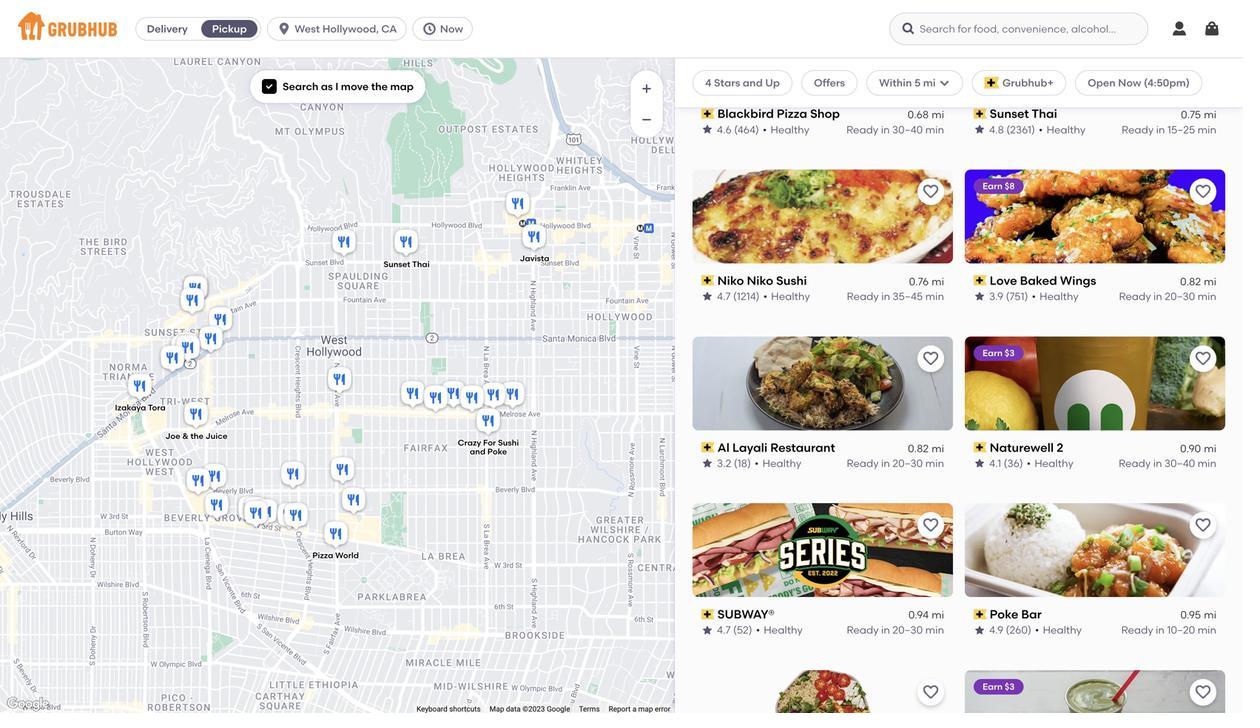 Task type: vqa. For each thing, say whether or not it's contained in the screenshot.
SUBWAY® star icon
yes



Task type: describe. For each thing, give the bounding box(es) containing it.
anarkali indian restaurant image
[[479, 381, 508, 413]]

grubhub+
[[1002, 77, 1054, 89]]

min for 2
[[1198, 458, 1216, 470]]

15–25
[[1167, 123, 1195, 136]]

restaurant
[[770, 441, 835, 455]]

2
[[1057, 441, 1063, 455]]

and inside izakaya tora joe & the juice crazy for sushi and poke
[[470, 447, 485, 457]]

google image
[[4, 695, 53, 714]]

4.1 (36)
[[989, 458, 1023, 470]]

kitava image
[[241, 499, 271, 532]]

now inside 'button'
[[440, 23, 463, 35]]

rawberri image
[[173, 333, 203, 366]]

tabla restaurant image
[[281, 501, 311, 534]]

love
[[990, 274, 1017, 288]]

&
[[182, 432, 189, 442]]

pressed retail image
[[158, 344, 187, 376]]

california pizza kitchen image
[[503, 189, 533, 222]]

ready in 30–40 min for naturewell 2
[[1119, 458, 1216, 470]]

earn $3 for naturewell 2 logo
[[983, 348, 1015, 359]]

healthy for naturewell 2
[[1035, 458, 1073, 470]]

healthy for poke bar
[[1043, 625, 1082, 637]]

(18)
[[734, 458, 751, 470]]

poke inside izakaya tora joe & the juice crazy for sushi and poke
[[487, 447, 507, 457]]

plus icon image
[[639, 81, 654, 96]]

1 horizontal spatial sunset
[[990, 107, 1029, 121]]

sunset thai image
[[391, 228, 421, 260]]

open now (4:50pm)
[[1088, 77, 1190, 89]]

0.68 mi
[[908, 108, 944, 121]]

subscription pass image for sunset thai
[[974, 109, 987, 119]]

min for pizza
[[925, 123, 944, 136]]

stars
[[714, 77, 740, 89]]

the for move
[[371, 80, 388, 93]]

ready for sunset thai
[[1122, 123, 1154, 136]]

subscription pass image for love baked wings
[[974, 276, 987, 286]]

grubhub plus flag logo image
[[984, 77, 999, 89]]

zankou chicken image
[[329, 228, 359, 260]]

subscription pass image for naturewell 2
[[974, 443, 987, 453]]

mi for niko
[[932, 275, 944, 288]]

poke bar image
[[181, 273, 211, 306]]

(4:50pm)
[[1144, 77, 1190, 89]]

i
[[335, 80, 338, 93]]

world
[[335, 551, 359, 561]]

subway® image
[[328, 455, 357, 488]]

as
[[321, 80, 333, 93]]

10–20
[[1167, 625, 1195, 637]]

(2361)
[[1006, 123, 1035, 136]]

• for blackbird pizza shop
[[763, 123, 767, 136]]

star icon image for naturewell 2
[[974, 458, 986, 470]]

layali
[[732, 441, 767, 455]]

4.6 (464)
[[717, 123, 759, 136]]

delivery
[[147, 23, 188, 35]]

0.75 mi
[[1181, 108, 1216, 121]]

0.82 mi for love baked wings
[[1180, 275, 1216, 288]]

in for niko niko sushi
[[881, 290, 890, 303]]

for
[[483, 438, 496, 448]]

delivery button
[[136, 17, 198, 41]]

min for niko
[[925, 290, 944, 303]]

pickup button
[[198, 17, 261, 41]]

0.94
[[908, 610, 929, 622]]

star icon image for niko niko sushi
[[701, 291, 713, 303]]

• healthy for love baked wings
[[1032, 290, 1079, 303]]

3.9
[[989, 290, 1003, 303]]

4.8
[[989, 123, 1004, 136]]

2 vertical spatial ready in 20–30 min
[[847, 625, 944, 637]]

javista
[[520, 254, 549, 264]]

in for sunset thai
[[1156, 123, 1165, 136]]

0 vertical spatial and
[[743, 77, 763, 89]]

boba time image
[[251, 498, 280, 530]]

30–40 for blackbird pizza shop
[[892, 123, 923, 136]]

0.82 for love baked wings
[[1180, 275, 1201, 288]]

• healthy for naturewell 2
[[1027, 458, 1073, 470]]

0.82 for al layali restaurant
[[908, 442, 929, 455]]

niko niko sushi image
[[206, 305, 235, 338]]

2 niko from the left
[[747, 274, 773, 288]]

ready for poke bar
[[1121, 625, 1153, 637]]

open
[[1088, 77, 1116, 89]]

star icon image for poke bar
[[974, 625, 986, 637]]

35–45
[[893, 290, 923, 303]]

0.76 mi
[[909, 275, 944, 288]]

0.95 mi
[[1180, 610, 1216, 622]]

ready for al layali restaurant
[[847, 458, 879, 470]]

mi for 2
[[1204, 442, 1216, 455]]

move
[[341, 80, 369, 93]]

javista image
[[519, 222, 549, 255]]

in for poke bar
[[1156, 625, 1165, 637]]

ready in 15–25 min
[[1122, 123, 1216, 136]]

0.76
[[909, 275, 929, 288]]

niko niko sushi
[[717, 274, 807, 288]]

ready in 20–30 min for wings
[[1119, 290, 1216, 303]]

al layali restaurant
[[717, 441, 835, 455]]

electric karma image
[[235, 495, 265, 527]]

wings
[[1060, 274, 1096, 288]]

healthy for subway®
[[764, 625, 803, 637]]

naturewell
[[990, 441, 1054, 455]]

0 vertical spatial sushi
[[776, 274, 807, 288]]

naturewell 2 image
[[439, 379, 468, 412]]

main navigation navigation
[[0, 0, 1243, 58]]

subscription pass image for blackbird pizza shop
[[701, 109, 714, 119]]

within 5 mi
[[879, 77, 936, 89]]

2 vertical spatial 20–30
[[892, 625, 923, 637]]

ready in 35–45 min
[[847, 290, 944, 303]]

healthy for al layali restaurant
[[762, 458, 801, 470]]

blackbird pizza shop image
[[398, 379, 428, 412]]

calif chicken cafe - hollywood image
[[498, 380, 528, 412]]

baked
[[1020, 274, 1057, 288]]

a divine h2o logo image
[[965, 671, 1225, 714]]

4.7 for subway®
[[717, 625, 731, 637]]

made in havana image
[[278, 460, 308, 492]]

naturewell 2
[[990, 441, 1063, 455]]

subscription pass image for poke bar
[[974, 610, 987, 620]]

0.82 mi for al layali restaurant
[[908, 442, 944, 455]]

juice
[[205, 432, 227, 442]]

3.2
[[717, 458, 731, 470]]

star icon image for sunset thai
[[974, 124, 986, 136]]

subway® logo image
[[693, 504, 953, 598]]

0.90 mi
[[1180, 442, 1216, 455]]

mi for pizza
[[932, 108, 944, 121]]

pizza inside map region
[[312, 551, 333, 561]]

in for blackbird pizza shop
[[881, 123, 890, 136]]

(751)
[[1006, 290, 1028, 303]]

min for layali
[[925, 458, 944, 470]]

4.6
[[717, 123, 732, 136]]

earn for naturewell 2
[[983, 348, 1003, 359]]

1 horizontal spatial thai
[[1032, 107, 1057, 121]]

crazy
[[458, 438, 481, 448]]

• for niko niko sushi
[[763, 290, 767, 303]]

açaí­, por favor image
[[274, 501, 304, 534]]

search
[[283, 80, 318, 93]]

bar
[[1021, 608, 1042, 622]]

star icon image for love baked wings
[[974, 291, 986, 303]]

naturewell 2 logo image
[[965, 337, 1225, 431]]

now button
[[413, 17, 479, 41]]

al layali restaurant logo image
[[693, 337, 953, 431]]

0.75
[[1181, 108, 1201, 121]]

4
[[705, 77, 712, 89]]

healthy for niko niko sushi
[[771, 290, 810, 303]]

sunset thai
[[990, 107, 1057, 121]]

• for subway®
[[756, 625, 760, 637]]

west hollywood, ca button
[[267, 17, 413, 41]]

subscription pass image for al layali restaurant
[[701, 443, 714, 453]]

min for baked
[[1198, 290, 1216, 303]]

4.8 (2361)
[[989, 123, 1035, 136]]

20–30 for restaurant
[[892, 458, 923, 470]]

star icon image for al layali restaurant
[[701, 458, 713, 470]]

pickup
[[212, 23, 247, 35]]

mi for layali
[[932, 442, 944, 455]]

4.7 (52)
[[717, 625, 752, 637]]

earn for love baked wings
[[983, 181, 1003, 192]]

ready for love baked wings
[[1119, 290, 1151, 303]]

sweetgreen image
[[178, 286, 207, 319]]

$3 for a divine h2o logo
[[1005, 682, 1015, 693]]

sushi inside izakaya tora joe & the juice crazy for sushi and poke
[[498, 438, 519, 448]]

(52)
[[733, 625, 752, 637]]

map region
[[0, 0, 860, 714]]

• healthy for sunset thai
[[1039, 123, 1085, 136]]

javista sunset thai
[[384, 254, 549, 270]]

love baked wings image
[[421, 384, 451, 416]]

ruam mitr image
[[457, 384, 487, 416]]

la piazza image
[[339, 486, 368, 518]]



Task type: locate. For each thing, give the bounding box(es) containing it.
• healthy for subway®
[[756, 625, 803, 637]]

1 earn from the top
[[983, 181, 1003, 192]]

svg image up (4:50pm)
[[1171, 20, 1188, 38]]

1 vertical spatial sushi
[[498, 438, 519, 448]]

now right open
[[1118, 77, 1141, 89]]

$3 down the 4.9 (260)
[[1005, 682, 1015, 693]]

moonbowls (healthy korean bowls - 3rd st.) image
[[241, 495, 271, 528]]

• down 'baked'
[[1032, 290, 1036, 303]]

4.7 (1214)
[[717, 290, 760, 303]]

0 vertical spatial 0.82 mi
[[1180, 275, 1216, 288]]

• healthy down al layali restaurant
[[755, 458, 801, 470]]

30–40 down 0.68
[[892, 123, 923, 136]]

search as i move the map
[[283, 80, 414, 93]]

• healthy down blackbird pizza shop
[[763, 123, 809, 136]]

1 vertical spatial ready in 20–30 min
[[847, 458, 944, 470]]

0 vertical spatial earn
[[983, 181, 1003, 192]]

1 vertical spatial sunset
[[384, 260, 410, 270]]

healthy right "(2361)"
[[1047, 123, 1085, 136]]

niko
[[717, 274, 744, 288], [747, 274, 773, 288]]

mi
[[923, 77, 936, 89], [932, 108, 944, 121], [1204, 108, 1216, 121], [932, 275, 944, 288], [1204, 275, 1216, 288], [932, 442, 944, 455], [1204, 442, 1216, 455], [932, 610, 944, 622], [1204, 610, 1216, 622]]

• healthy right (52)
[[756, 625, 803, 637]]

(464)
[[734, 123, 759, 136]]

ready for subway®
[[847, 625, 879, 637]]

$3 for naturewell 2 logo
[[1005, 348, 1015, 359]]

in for love baked wings
[[1153, 290, 1162, 303]]

0 horizontal spatial niko
[[717, 274, 744, 288]]

sunset up 4.8 (2361)
[[990, 107, 1029, 121]]

svg image
[[1203, 20, 1221, 38], [277, 21, 292, 36], [422, 21, 437, 36], [901, 21, 916, 36], [939, 77, 950, 89]]

subscription pass image down "4"
[[701, 109, 714, 119]]

minus icon image
[[639, 112, 654, 127]]

min for bar
[[1198, 625, 1216, 637]]

healthy down 2 at the right
[[1035, 458, 1073, 470]]

4.9
[[989, 625, 1003, 637]]

earn $8
[[983, 181, 1015, 192]]

ready in 30–40 min
[[846, 123, 944, 136], [1119, 458, 1216, 470]]

4.9 (260)
[[989, 625, 1031, 637]]

healthy down blackbird pizza shop
[[771, 123, 809, 136]]

earn $3 down 4.9
[[983, 682, 1015, 693]]

0 horizontal spatial 30–40
[[892, 123, 923, 136]]

healthy for love baked wings
[[1040, 290, 1079, 303]]

0 vertical spatial 0.82
[[1180, 275, 1201, 288]]

3.9 (751)
[[989, 290, 1028, 303]]

• down niko niko sushi
[[763, 290, 767, 303]]

sushi down niko niko sushi logo
[[776, 274, 807, 288]]

earn $3 down 3.9
[[983, 348, 1015, 359]]

save this restaurant image
[[922, 16, 940, 34], [922, 183, 940, 201], [922, 517, 940, 535], [1194, 517, 1212, 535]]

the inside izakaya tora joe & the juice crazy for sushi and poke
[[191, 432, 203, 442]]

a divine h2o image
[[181, 274, 210, 307]]

healthy down niko niko sushi
[[771, 290, 810, 303]]

sunset right zankou chicken icon
[[384, 260, 410, 270]]

0 vertical spatial ready in 20–30 min
[[1119, 290, 1216, 303]]

svg image inside now 'button'
[[422, 21, 437, 36]]

• healthy
[[763, 123, 809, 136], [1039, 123, 1085, 136], [763, 290, 810, 303], [1032, 290, 1079, 303], [755, 458, 801, 470], [1027, 458, 1073, 470], [756, 625, 803, 637], [1035, 625, 1082, 637]]

$3 down the 3.9 (751)
[[1005, 348, 1015, 359]]

(36)
[[1004, 458, 1023, 470]]

ca
[[381, 23, 397, 35]]

healthy down love baked wings
[[1040, 290, 1079, 303]]

west
[[295, 23, 320, 35]]

subscription pass image
[[974, 276, 987, 286], [701, 443, 714, 453], [974, 443, 987, 453], [701, 610, 714, 620], [974, 610, 987, 620]]

• for sunset thai
[[1039, 123, 1043, 136]]

1 horizontal spatial svg image
[[1171, 20, 1188, 38]]

body energy club - west hollywood image
[[172, 330, 201, 363]]

3 earn from the top
[[983, 682, 1003, 693]]

izakaya
[[115, 403, 146, 413]]

al
[[717, 441, 730, 455]]

0 horizontal spatial 0.82 mi
[[908, 442, 944, 455]]

poke right crazy
[[487, 447, 507, 457]]

2 earn from the top
[[983, 348, 1003, 359]]

earn
[[983, 181, 1003, 192], [983, 348, 1003, 359], [983, 682, 1003, 693]]

save this restaurant button
[[917, 11, 944, 38], [1190, 11, 1216, 38], [917, 179, 944, 205], [1190, 179, 1216, 205], [917, 346, 944, 372], [1190, 346, 1216, 372], [917, 513, 944, 539], [1190, 513, 1216, 539], [917, 680, 944, 707], [1190, 680, 1216, 707]]

save this restaurant image
[[1194, 16, 1212, 34], [1194, 183, 1212, 201], [922, 350, 940, 368], [1194, 350, 1212, 368], [922, 684, 940, 702], [1194, 684, 1212, 702]]

healthy down subway®
[[764, 625, 803, 637]]

1 earn $3 from the top
[[983, 348, 1015, 359]]

subscription pass image for niko niko sushi
[[701, 276, 714, 286]]

1 horizontal spatial niko
[[747, 274, 773, 288]]

izakaya tora image
[[125, 372, 155, 404]]

• healthy for al layali restaurant
[[755, 458, 801, 470]]

0.95
[[1180, 610, 1201, 622]]

save this restaurant image for bar
[[1194, 517, 1212, 535]]

ready for blackbird pizza shop
[[846, 123, 878, 136]]

ready in 30–40 min down 0.68
[[846, 123, 944, 136]]

0 horizontal spatial 0.82
[[908, 442, 929, 455]]

star icon image left 3.9
[[974, 291, 986, 303]]

1 horizontal spatial sushi
[[776, 274, 807, 288]]

0 vertical spatial 20–30
[[1165, 290, 1195, 303]]

1 vertical spatial earn
[[983, 348, 1003, 359]]

• for naturewell 2
[[1027, 458, 1031, 470]]

1 vertical spatial $3
[[1005, 682, 1015, 693]]

subscription pass image
[[701, 109, 714, 119], [974, 109, 987, 119], [701, 276, 714, 286]]

within
[[879, 77, 912, 89]]

• healthy down "bar"
[[1035, 625, 1082, 637]]

1 vertical spatial 0.82
[[908, 442, 929, 455]]

healthy
[[771, 123, 809, 136], [1047, 123, 1085, 136], [771, 290, 810, 303], [1040, 290, 1079, 303], [762, 458, 801, 470], [1035, 458, 1073, 470], [764, 625, 803, 637], [1043, 625, 1082, 637]]

svg image
[[1171, 20, 1188, 38], [265, 82, 274, 91]]

1 horizontal spatial and
[[743, 77, 763, 89]]

star icon image left 4.6
[[701, 124, 713, 136]]

subscription pass image left love
[[974, 276, 987, 286]]

star icon image left 4.7 (52)
[[701, 625, 713, 637]]

0 vertical spatial thai
[[1032, 107, 1057, 121]]

0.68
[[908, 108, 929, 121]]

save this restaurant image for niko
[[922, 183, 940, 201]]

0 vertical spatial pizza
[[777, 107, 807, 121]]

and
[[743, 77, 763, 89], [470, 447, 485, 457]]

thai
[[1032, 107, 1057, 121], [412, 260, 430, 270]]

• healthy right "(2361)"
[[1039, 123, 1085, 136]]

2 earn $3 from the top
[[983, 682, 1015, 693]]

0 vertical spatial ready in 30–40 min
[[846, 123, 944, 136]]

0 horizontal spatial and
[[470, 447, 485, 457]]

5
[[914, 77, 921, 89]]

0 horizontal spatial pizza
[[312, 551, 333, 561]]

1 vertical spatial 30–40
[[1165, 458, 1195, 470]]

subway®
[[717, 608, 775, 622]]

0.90
[[1180, 442, 1201, 455]]

sunset
[[990, 107, 1029, 121], [384, 260, 410, 270]]

niko up (1214)
[[747, 274, 773, 288]]

0 horizontal spatial thai
[[412, 260, 430, 270]]

star icon image left 3.2
[[701, 458, 713, 470]]

healthy for sunset thai
[[1047, 123, 1085, 136]]

4 stars and up
[[705, 77, 780, 89]]

mi for baked
[[1204, 275, 1216, 288]]

niko niko sushi logo image
[[693, 170, 953, 264]]

corner bakery image
[[200, 462, 229, 495]]

• for love baked wings
[[1032, 290, 1036, 303]]

thai inside javista sunset thai
[[412, 260, 430, 270]]

ready in 30–40 min for blackbird pizza shop
[[846, 123, 944, 136]]

joe
[[165, 432, 180, 442]]

healthy for blackbird pizza shop
[[771, 123, 809, 136]]

• healthy down love baked wings
[[1032, 290, 1079, 303]]

subscription pass image left niko niko sushi
[[701, 276, 714, 286]]

in for naturewell 2
[[1153, 458, 1162, 470]]

30–40 for naturewell 2
[[1165, 458, 1195, 470]]

• right "(2361)"
[[1039, 123, 1043, 136]]

1 horizontal spatial 0.82
[[1180, 275, 1201, 288]]

0 vertical spatial svg image
[[1171, 20, 1188, 38]]

0 vertical spatial $3
[[1005, 348, 1015, 359]]

0 horizontal spatial svg image
[[265, 82, 274, 91]]

pizza left world
[[312, 551, 333, 561]]

svg image inside "west hollywood, ca" button
[[277, 21, 292, 36]]

0 horizontal spatial ready in 30–40 min
[[846, 123, 944, 136]]

• right (464)
[[763, 123, 767, 136]]

0 vertical spatial poke
[[487, 447, 507, 457]]

the right &
[[191, 432, 203, 442]]

0 horizontal spatial sushi
[[498, 438, 519, 448]]

• right "(36)"
[[1027, 458, 1031, 470]]

the for &
[[191, 432, 203, 442]]

sunset inside javista sunset thai
[[384, 260, 410, 270]]

(1214)
[[733, 290, 760, 303]]

now right ca
[[440, 23, 463, 35]]

(260)
[[1006, 625, 1031, 637]]

offers
[[814, 77, 845, 89]]

0 vertical spatial 30–40
[[892, 123, 923, 136]]

4.7
[[717, 290, 731, 303], [717, 625, 731, 637]]

• healthy down niko niko sushi
[[763, 290, 810, 303]]

• healthy for blackbird pizza shop
[[763, 123, 809, 136]]

• healthy down 2 at the right
[[1027, 458, 1073, 470]]

1 horizontal spatial now
[[1118, 77, 1141, 89]]

star icon image
[[701, 124, 713, 136], [974, 124, 986, 136], [701, 291, 713, 303], [974, 291, 986, 303], [701, 458, 713, 470], [974, 458, 986, 470], [701, 625, 713, 637], [974, 625, 986, 637]]

west hollywood, ca
[[295, 23, 397, 35]]

0.82
[[1180, 275, 1201, 288], [908, 442, 929, 455]]

min
[[925, 123, 944, 136], [1198, 123, 1216, 136], [925, 290, 944, 303], [1198, 290, 1216, 303], [925, 458, 944, 470], [1198, 458, 1216, 470], [925, 625, 944, 637], [1198, 625, 1216, 637]]

2 4.7 from the top
[[717, 625, 731, 637]]

sushi
[[776, 274, 807, 288], [498, 438, 519, 448]]

pizza world image
[[321, 520, 351, 552]]

1 vertical spatial pizza
[[312, 551, 333, 561]]

1 horizontal spatial 0.82 mi
[[1180, 275, 1216, 288]]

1 vertical spatial now
[[1118, 77, 1141, 89]]

1 horizontal spatial 30–40
[[1165, 458, 1195, 470]]

1 vertical spatial earn $3
[[983, 682, 1015, 693]]

4.7 left (52)
[[717, 625, 731, 637]]

ready in 10–20 min
[[1121, 625, 1216, 637]]

genghis cohen image
[[325, 365, 354, 398]]

1 vertical spatial svg image
[[265, 82, 274, 91]]

1 $3 from the top
[[1005, 348, 1015, 359]]

earn down 3.9
[[983, 348, 1003, 359]]

30–40 down 0.90
[[1165, 458, 1195, 470]]

map
[[390, 80, 414, 93]]

0 horizontal spatial sunset
[[384, 260, 410, 270]]

pizza world
[[312, 551, 359, 561]]

earn $3
[[983, 348, 1015, 359], [983, 682, 1015, 693]]

in for subway®
[[881, 625, 890, 637]]

earn $3 for a divine h2o logo
[[983, 682, 1015, 693]]

1 vertical spatial 4.7
[[717, 625, 731, 637]]

subscription pass image for subway®
[[701, 610, 714, 620]]

blackbird
[[717, 107, 774, 121]]

1 vertical spatial poke
[[990, 608, 1018, 622]]

poke
[[487, 447, 507, 457], [990, 608, 1018, 622]]

1 vertical spatial 0.82 mi
[[908, 442, 944, 455]]

tora
[[148, 403, 166, 413]]

1 niko from the left
[[717, 274, 744, 288]]

Search for food, convenience, alcohol... search field
[[889, 13, 1148, 45]]

0 vertical spatial the
[[371, 80, 388, 93]]

svg image inside main navigation navigation
[[1171, 20, 1188, 38]]

min for thai
[[1198, 123, 1216, 136]]

subscription pass image left subway®
[[701, 610, 714, 620]]

• down "bar"
[[1035, 625, 1039, 637]]

0 vertical spatial earn $3
[[983, 348, 1015, 359]]

1 vertical spatial thai
[[412, 260, 430, 270]]

hollywood,
[[322, 23, 379, 35]]

4.1
[[989, 458, 1001, 470]]

ready in 30–40 min down 0.90
[[1119, 458, 1216, 470]]

ready in 20–30 min for restaurant
[[847, 458, 944, 470]]

subscription pass image left al
[[701, 443, 714, 453]]

joe & the juice image
[[181, 400, 211, 432]]

subscription pass image left poke bar
[[974, 610, 987, 620]]

1 horizontal spatial ready in 30–40 min
[[1119, 458, 1216, 470]]

oakberry acai bowls & smoothies i beverly center image
[[183, 467, 213, 499]]

earn left $8
[[983, 181, 1003, 192]]

•
[[763, 123, 767, 136], [1039, 123, 1043, 136], [763, 290, 767, 303], [1032, 290, 1036, 303], [755, 458, 759, 470], [1027, 458, 1031, 470], [756, 625, 760, 637], [1035, 625, 1039, 637]]

0 vertical spatial 4.7
[[717, 290, 731, 303]]

crazy for sushi and poke image
[[474, 407, 503, 439]]

• for al layali restaurant
[[755, 458, 759, 470]]

1 horizontal spatial the
[[371, 80, 388, 93]]

1 vertical spatial ready in 30–40 min
[[1119, 458, 1216, 470]]

save this restaurant image for pizza
[[922, 16, 940, 34]]

3.2 (18)
[[717, 458, 751, 470]]

sushi right for at the left
[[498, 438, 519, 448]]

4.7 left (1214)
[[717, 290, 731, 303]]

• healthy for niko niko sushi
[[763, 290, 810, 303]]

1 vertical spatial and
[[470, 447, 485, 457]]

20–30 for wings
[[1165, 290, 1195, 303]]

0.94 mi
[[908, 610, 944, 622]]

al layali restaurant image
[[196, 324, 226, 357]]

blackbird pizza shop
[[717, 107, 840, 121]]

healthy down al layali restaurant
[[762, 458, 801, 470]]

0 vertical spatial sunset
[[990, 107, 1029, 121]]

love baked wings logo image
[[965, 170, 1225, 264]]

0.82 mi
[[1180, 275, 1216, 288], [908, 442, 944, 455]]

0 horizontal spatial now
[[440, 23, 463, 35]]

star icon image for subway®
[[701, 625, 713, 637]]

2 $3 from the top
[[1005, 682, 1015, 693]]

healthy right (260)
[[1043, 625, 1082, 637]]

the left map
[[371, 80, 388, 93]]

star icon image left 4.1
[[974, 458, 986, 470]]

star icon image left 4.8
[[974, 124, 986, 136]]

$8
[[1005, 181, 1015, 192]]

1 vertical spatial the
[[191, 432, 203, 442]]

subscription pass image left the naturewell
[[974, 443, 987, 453]]

1 vertical spatial 20–30
[[892, 458, 923, 470]]

1 4.7 from the top
[[717, 290, 731, 303]]

in for al layali restaurant
[[881, 458, 890, 470]]

• right (52)
[[756, 625, 760, 637]]

20–30
[[1165, 290, 1195, 303], [892, 458, 923, 470], [892, 625, 923, 637]]

2 vertical spatial earn
[[983, 682, 1003, 693]]

svg image left search
[[265, 82, 274, 91]]

0 horizontal spatial poke
[[487, 447, 507, 457]]

sushi koo image
[[202, 491, 232, 523]]

4.7 for niko niko sushi
[[717, 290, 731, 303]]

mi for thai
[[1204, 108, 1216, 121]]

poke up the 4.9 (260)
[[990, 608, 1018, 622]]

star icon image left 4.7 (1214)
[[701, 291, 713, 303]]

up
[[765, 77, 780, 89]]

• for poke bar
[[1035, 625, 1039, 637]]

• healthy for poke bar
[[1035, 625, 1082, 637]]

riozonas acai west hollywood image
[[168, 333, 198, 366]]

poke bar
[[990, 608, 1042, 622]]

subscription pass image down grubhub plus flag logo
[[974, 109, 987, 119]]

and down crazy for sushi and poke icon
[[470, 447, 485, 457]]

shop
[[810, 107, 840, 121]]

niko up 4.7 (1214)
[[717, 274, 744, 288]]

ready in 20–30 min
[[1119, 290, 1216, 303], [847, 458, 944, 470], [847, 625, 944, 637]]

poke bar logo image
[[965, 504, 1225, 598]]

ready
[[846, 123, 878, 136], [1122, 123, 1154, 136], [847, 290, 879, 303], [1119, 290, 1151, 303], [847, 458, 879, 470], [1119, 458, 1151, 470], [847, 625, 879, 637], [1121, 625, 1153, 637]]

star icon image for blackbird pizza shop
[[701, 124, 713, 136]]

0 vertical spatial now
[[440, 23, 463, 35]]

love baked wings
[[990, 274, 1096, 288]]

ready for naturewell 2
[[1119, 458, 1151, 470]]

earn down 4.9
[[983, 682, 1003, 693]]

star icon image left 4.9
[[974, 625, 986, 637]]

izakaya tora joe & the juice crazy for sushi and poke
[[115, 403, 519, 457]]

mi for bar
[[1204, 610, 1216, 622]]

• right (18)
[[755, 458, 759, 470]]

and left up
[[743, 77, 763, 89]]

1 horizontal spatial pizza
[[777, 107, 807, 121]]

pizza left shop
[[777, 107, 807, 121]]

ready for niko niko sushi
[[847, 290, 879, 303]]

sweetgreen logo image
[[693, 671, 953, 714]]

0 horizontal spatial the
[[191, 432, 203, 442]]

1 horizontal spatial poke
[[990, 608, 1018, 622]]



